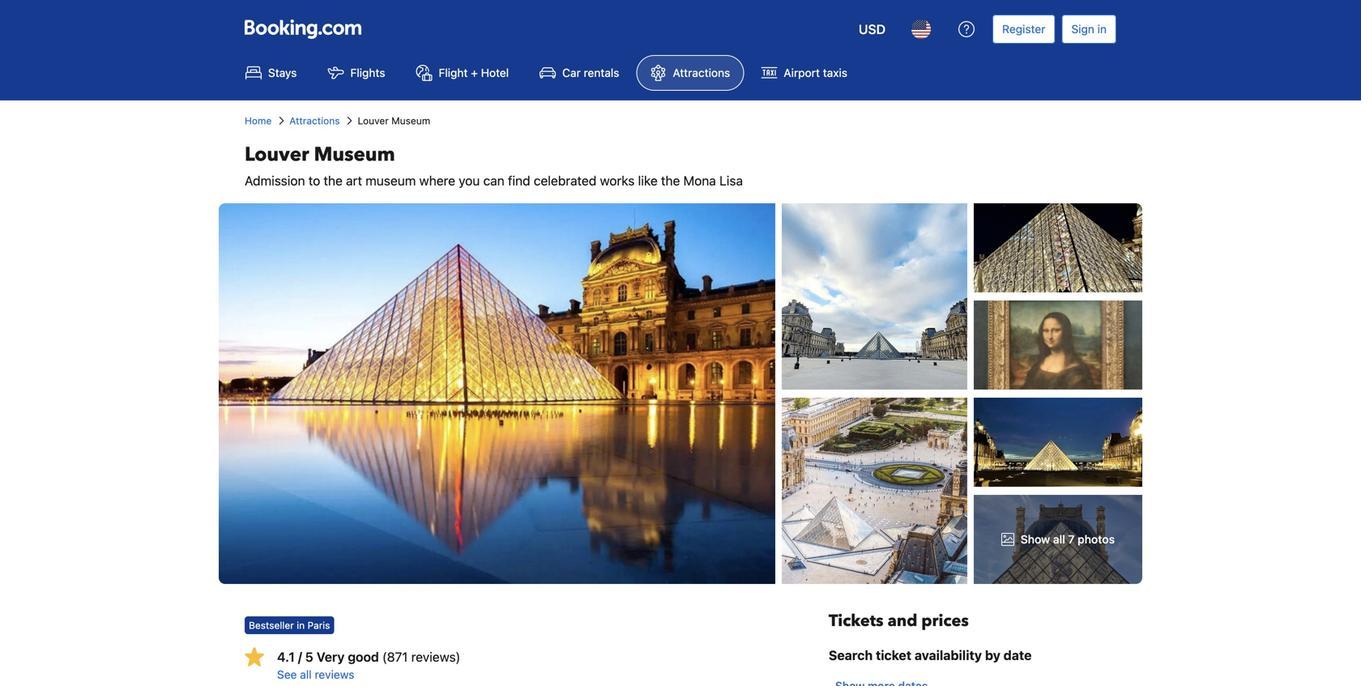 Task type: locate. For each thing, give the bounding box(es) containing it.
in for sign
[[1098, 22, 1107, 36]]

1 horizontal spatial attractions
[[673, 66, 731, 79]]

museum up "museum"
[[392, 115, 431, 126]]

bestseller
[[249, 620, 294, 632]]

you
[[459, 173, 480, 188]]

in left the paris
[[297, 620, 305, 632]]

paris
[[308, 620, 330, 632]]

where
[[420, 173, 456, 188]]

in
[[1098, 22, 1107, 36], [297, 620, 305, 632]]

attractions
[[673, 66, 731, 79], [290, 115, 340, 126]]

booking.com image
[[245, 19, 362, 39]]

0 vertical spatial louver
[[358, 115, 389, 126]]

sign
[[1072, 22, 1095, 36]]

the
[[324, 173, 343, 188], [661, 173, 680, 188]]

admission
[[245, 173, 305, 188]]

+
[[471, 66, 478, 79]]

hotel
[[481, 66, 509, 79]]

show
[[1021, 533, 1051, 546]]

0 horizontal spatial the
[[324, 173, 343, 188]]

attractions link
[[637, 55, 744, 91], [290, 113, 340, 128]]

rentals
[[584, 66, 620, 79]]

flight
[[439, 66, 468, 79]]

1 horizontal spatial all
[[1054, 533, 1066, 546]]

0 vertical spatial attractions link
[[637, 55, 744, 91]]

1 horizontal spatial in
[[1098, 22, 1107, 36]]

0 horizontal spatial in
[[297, 620, 305, 632]]

louver
[[358, 115, 389, 126], [245, 141, 309, 168]]

1 horizontal spatial attractions link
[[637, 55, 744, 91]]

reviews
[[315, 668, 355, 682]]

bestseller in paris
[[249, 620, 330, 632]]

the right to
[[324, 173, 343, 188]]

usd
[[859, 21, 886, 37]]

0 horizontal spatial all
[[300, 668, 312, 682]]

photos
[[1078, 533, 1116, 546]]

lisa
[[720, 173, 743, 188]]

celebrated
[[534, 173, 597, 188]]

airport
[[784, 66, 820, 79]]

by
[[986, 648, 1001, 664]]

1 vertical spatial attractions link
[[290, 113, 340, 128]]

works
[[600, 173, 635, 188]]

the right "like"
[[661, 173, 680, 188]]

availability
[[915, 648, 983, 664]]

in for bestseller
[[297, 620, 305, 632]]

see all reviews button
[[277, 667, 803, 683]]

5
[[305, 650, 314, 665]]

louver museum admission to the art museum where you can find celebrated works like the mona lisa
[[245, 141, 743, 188]]

museum for louver museum admission to the art museum where you can find celebrated works like the mona lisa
[[314, 141, 395, 168]]

car rentals
[[563, 66, 620, 79]]

1 vertical spatial in
[[297, 620, 305, 632]]

reviews)
[[412, 650, 461, 665]]

mona
[[684, 173, 717, 188]]

0 horizontal spatial attractions link
[[290, 113, 340, 128]]

in right sign at the top of page
[[1098, 22, 1107, 36]]

louver down flights
[[358, 115, 389, 126]]

4.1 / 5 very good (871 reviews) see all reviews
[[277, 650, 461, 682]]

stays link
[[232, 55, 311, 91]]

all down 5 at the left bottom of the page
[[300, 668, 312, 682]]

search ticket availability by date
[[829, 648, 1032, 664]]

0 vertical spatial in
[[1098, 22, 1107, 36]]

0 vertical spatial museum
[[392, 115, 431, 126]]

louver up admission
[[245, 141, 309, 168]]

1 vertical spatial all
[[300, 668, 312, 682]]

louver inside louver museum admission to the art museum where you can find celebrated works like the mona lisa
[[245, 141, 309, 168]]

flight + hotel
[[439, 66, 509, 79]]

museum inside louver museum admission to the art museum where you can find celebrated works like the mona lisa
[[314, 141, 395, 168]]

register
[[1003, 22, 1046, 36]]

good
[[348, 650, 379, 665]]

1 horizontal spatial the
[[661, 173, 680, 188]]

1 vertical spatial louver
[[245, 141, 309, 168]]

1 vertical spatial museum
[[314, 141, 395, 168]]

1 horizontal spatial louver
[[358, 115, 389, 126]]

museum up art
[[314, 141, 395, 168]]

0 horizontal spatial attractions
[[290, 115, 340, 126]]

tickets and prices
[[829, 610, 969, 633]]

all inside '4.1 / 5 very good (871 reviews) see all reviews'
[[300, 668, 312, 682]]

taxis
[[823, 66, 848, 79]]

home link
[[245, 113, 272, 128]]

louver museum
[[358, 115, 431, 126]]

usd button
[[850, 10, 896, 49]]

flight + hotel link
[[402, 55, 523, 91]]

all left 7
[[1054, 533, 1066, 546]]

0 horizontal spatial louver
[[245, 141, 309, 168]]

0 vertical spatial attractions
[[673, 66, 731, 79]]

museum
[[392, 115, 431, 126], [314, 141, 395, 168]]

all
[[1054, 533, 1066, 546], [300, 668, 312, 682]]

car rentals link
[[526, 55, 633, 91]]

2 the from the left
[[661, 173, 680, 188]]



Task type: vqa. For each thing, say whether or not it's contained in the screenshot.
02, 2023
no



Task type: describe. For each thing, give the bounding box(es) containing it.
(871
[[383, 650, 408, 665]]

very
[[317, 650, 345, 665]]

search
[[829, 648, 873, 664]]

register link
[[993, 15, 1056, 44]]

like
[[638, 173, 658, 188]]

louver for louver museum admission to the art museum where you can find celebrated works like the mona lisa
[[245, 141, 309, 168]]

airport taxis
[[784, 66, 848, 79]]

show all 7 photos
[[1021, 533, 1116, 546]]

1 vertical spatial attractions
[[290, 115, 340, 126]]

art
[[346, 173, 362, 188]]

7
[[1069, 533, 1075, 546]]

4.1
[[277, 650, 295, 665]]

sign in
[[1072, 22, 1107, 36]]

car
[[563, 66, 581, 79]]

find
[[508, 173, 531, 188]]

0 vertical spatial all
[[1054, 533, 1066, 546]]

airport taxis link
[[748, 55, 862, 91]]

date
[[1004, 648, 1032, 664]]

1 the from the left
[[324, 173, 343, 188]]

and
[[888, 610, 918, 633]]

museum for louver museum
[[392, 115, 431, 126]]

to
[[309, 173, 320, 188]]

see
[[277, 668, 297, 682]]

flights
[[351, 66, 385, 79]]

tickets
[[829, 610, 884, 633]]

stays
[[268, 66, 297, 79]]

sign in link
[[1062, 15, 1117, 44]]

can
[[484, 173, 505, 188]]

ticket
[[876, 648, 912, 664]]

louver for louver museum
[[358, 115, 389, 126]]

museum
[[366, 173, 416, 188]]

flights link
[[314, 55, 399, 91]]

prices
[[922, 610, 969, 633]]

home
[[245, 115, 272, 126]]

/
[[298, 650, 302, 665]]



